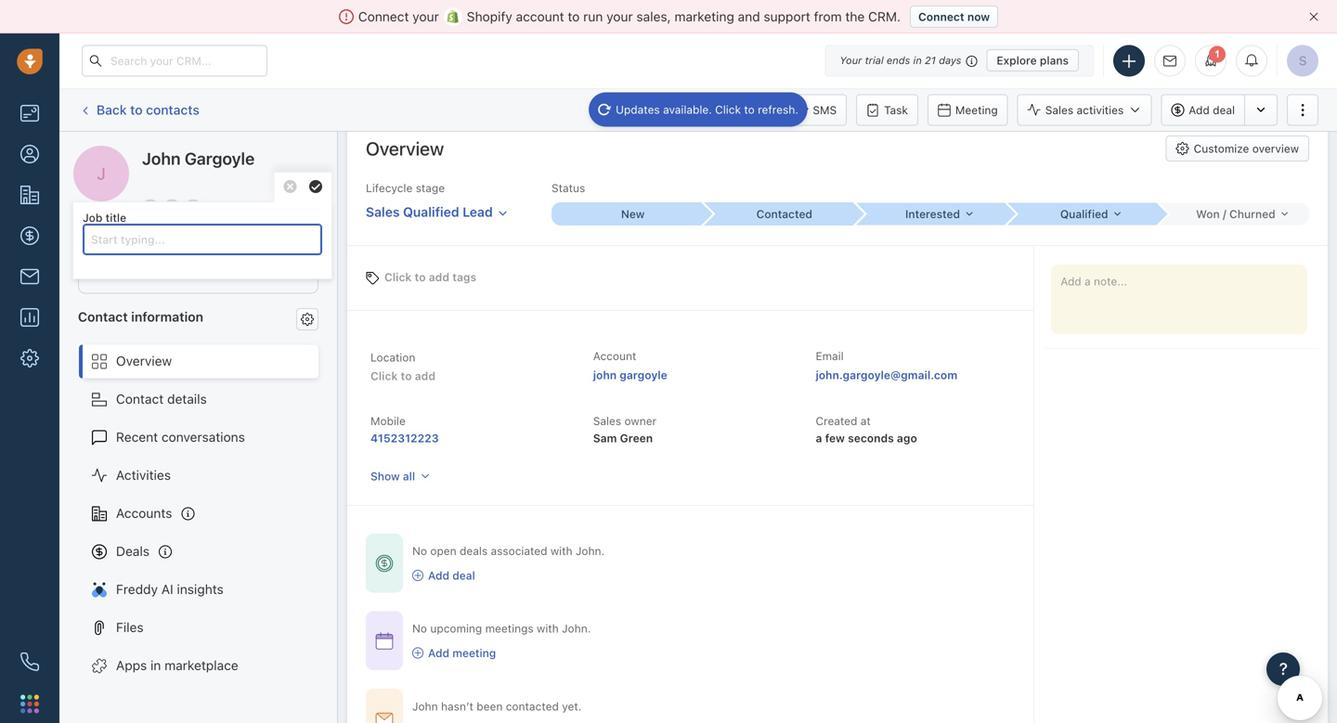 Task type: vqa. For each thing, say whether or not it's contained in the screenshot.


Task type: describe. For each thing, give the bounding box(es) containing it.
created at a few seconds ago
[[816, 415, 918, 445]]

at
[[861, 415, 871, 428]]

customize overview button
[[1167, 136, 1310, 162]]

from
[[814, 9, 842, 24]]

fit
[[200, 246, 211, 259]]

score 0
[[93, 246, 123, 282]]

overview
[[1253, 142, 1300, 155]]

deal inside button
[[1213, 104, 1236, 117]]

lifecycle
[[366, 182, 413, 195]]

trial
[[865, 54, 884, 66]]

connect for connect your
[[358, 9, 409, 24]]

meetings
[[485, 623, 534, 636]]

explore plans
[[997, 54, 1069, 67]]

john gargoyle down back to contacts
[[111, 145, 197, 161]]

contacted
[[506, 700, 559, 713]]

1 link
[[1196, 45, 1227, 77]]

crm.
[[869, 9, 901, 24]]

to left run
[[568, 9, 580, 24]]

customer
[[146, 246, 197, 259]]

1 vertical spatial john.
[[562, 623, 591, 636]]

add meeting
[[428, 647, 496, 660]]

back to contacts link
[[78, 96, 200, 125]]

0 button
[[93, 264, 103, 282]]

1 vertical spatial with
[[537, 623, 559, 636]]

4152312223
[[371, 432, 439, 445]]

email for email john.gargoyle@gmail.com
[[816, 350, 844, 363]]

title
[[106, 211, 126, 224]]

task
[[885, 104, 908, 117]]

few
[[825, 432, 845, 445]]

container_wx8msf4aqz5i3rn1 image for no upcoming meetings with john.
[[412, 648, 424, 659]]

job
[[83, 211, 103, 224]]

deals
[[460, 545, 488, 558]]

contact details
[[116, 392, 207, 407]]

close image
[[1310, 12, 1319, 21]]

to right call
[[744, 103, 755, 116]]

been
[[477, 700, 503, 713]]

customer fit
[[146, 246, 211, 259]]

updates available. click to refresh. link
[[589, 92, 808, 127]]

phone element
[[11, 644, 48, 681]]

tags
[[453, 271, 477, 284]]

open
[[430, 545, 457, 558]]

contact for contact details
[[116, 392, 164, 407]]

add inside the location click to add
[[415, 370, 436, 383]]

0 vertical spatial click
[[716, 103, 741, 116]]

click inside the location click to add
[[371, 370, 398, 383]]

your
[[840, 54, 862, 66]]

john.gargoyle@gmail.com
[[816, 369, 958, 382]]

interested
[[906, 208, 961, 221]]

1 vertical spatial overview
[[116, 354, 172, 369]]

j for score
[[97, 164, 106, 184]]

1 vertical spatial click
[[385, 271, 412, 284]]

recent
[[116, 430, 158, 445]]

freshworks switcher image
[[20, 695, 39, 714]]

call button
[[688, 94, 744, 126]]

updates available. click to refresh.
[[616, 103, 799, 116]]

add deal button
[[1162, 94, 1245, 126]]

container_wx8msf4aqz5i3rn1 image for no open deals associated with john.
[[412, 570, 424, 582]]

1 container_wx8msf4aqz5i3rn1 image from the top
[[375, 632, 394, 651]]

sales inside "sales owner sam green"
[[593, 415, 622, 428]]

sales for sales activities
[[1046, 104, 1074, 117]]

0 vertical spatial in
[[914, 54, 922, 66]]

owner
[[625, 415, 657, 428]]

1 horizontal spatial john
[[142, 149, 181, 169]]

freddy
[[116, 582, 158, 597]]

meeting button
[[928, 94, 1009, 126]]

sms
[[813, 104, 837, 117]]

accounts
[[116, 506, 172, 521]]

details
[[167, 392, 207, 407]]

interested link
[[855, 203, 1007, 225]]

2 container_wx8msf4aqz5i3rn1 image from the top
[[375, 710, 394, 724]]

sales owner sam green
[[593, 415, 657, 445]]

show
[[371, 470, 400, 483]]

updates
[[616, 103, 660, 116]]

sales qualified lead link
[[366, 196, 509, 222]]

account
[[593, 350, 637, 363]]

to right the back
[[130, 102, 143, 117]]

john
[[593, 369, 617, 382]]

email for email
[[640, 104, 668, 117]]

add deal inside button
[[1189, 104, 1236, 117]]

Search your CRM... text field
[[82, 45, 268, 77]]

location
[[371, 351, 416, 364]]

all
[[403, 470, 415, 483]]

no for no upcoming meetings with john.
[[412, 623, 427, 636]]

mng settings image
[[301, 313, 314, 326]]

0 horizontal spatial deal
[[453, 569, 475, 582]]

john.gargoyle@gmail.com link
[[816, 366, 958, 385]]

marketplace
[[165, 658, 239, 674]]

a
[[816, 432, 823, 445]]

back to contacts
[[97, 102, 200, 117]]

customize
[[1194, 142, 1250, 155]]

the
[[846, 9, 865, 24]]

apps
[[116, 658, 147, 674]]

connect now
[[919, 10, 990, 23]]

shopify account to run your sales, marketing and support from the crm.
[[467, 9, 901, 24]]

won / churned link
[[1158, 203, 1310, 225]]

score
[[93, 246, 123, 259]]

add for no open deals associated with john.
[[428, 569, 450, 582]]

john gargoyle link
[[593, 369, 668, 382]]



Task type: locate. For each thing, give the bounding box(es) containing it.
with
[[551, 545, 573, 558], [537, 623, 559, 636]]

sales for sales qualified lead
[[366, 205, 400, 220]]

0 vertical spatial no
[[412, 545, 427, 558]]

created
[[816, 415, 858, 428]]

your
[[413, 9, 439, 24], [607, 9, 633, 24]]

john. right meetings
[[562, 623, 591, 636]]

overview up contact details
[[116, 354, 172, 369]]

new
[[621, 208, 645, 221]]

0 vertical spatial with
[[551, 545, 573, 558]]

upcoming
[[430, 623, 482, 636]]

no left upcoming
[[412, 623, 427, 636]]

no for no open deals associated with john.
[[412, 545, 427, 558]]

j up job on the left of the page
[[84, 147, 90, 160]]

add meeting link
[[412, 646, 591, 661]]

j up job title
[[97, 164, 106, 184]]

1 your from the left
[[413, 9, 439, 24]]

1 no from the top
[[412, 545, 427, 558]]

in right the apps
[[151, 658, 161, 674]]

freddy ai insights
[[116, 582, 224, 597]]

0 horizontal spatial connect
[[358, 9, 409, 24]]

ends
[[887, 54, 911, 66]]

and
[[738, 9, 761, 24]]

0 vertical spatial add
[[1189, 104, 1210, 117]]

1 horizontal spatial deal
[[1213, 104, 1236, 117]]

contact down 0
[[78, 309, 128, 324]]

hasn't
[[441, 700, 474, 713]]

contact for contact information
[[78, 309, 128, 324]]

associated
[[491, 545, 548, 558]]

container_wx8msf4aqz5i3rn1 image
[[375, 632, 394, 651], [375, 710, 394, 724]]

sales qualified lead
[[366, 205, 493, 220]]

contact information
[[78, 309, 203, 324]]

1 vertical spatial contact
[[116, 392, 164, 407]]

add down open
[[428, 569, 450, 582]]

job title
[[83, 211, 126, 224]]

contact
[[78, 309, 128, 324], [116, 392, 164, 407]]

container_wx8msf4aqz5i3rn1 image left upcoming
[[375, 632, 394, 651]]

qualified button
[[1007, 203, 1158, 225]]

container_wx8msf4aqz5i3rn1 image inside add meeting link
[[412, 648, 424, 659]]

no open deals associated with john.
[[412, 545, 605, 558]]

phone image
[[20, 653, 39, 672]]

2 horizontal spatial sales
[[1046, 104, 1074, 117]]

your left shopify
[[413, 9, 439, 24]]

sales left activities
[[1046, 104, 1074, 117]]

container_wx8msf4aqz5i3rn1 image left hasn't
[[375, 710, 394, 724]]

available.
[[663, 103, 712, 116]]

insights
[[177, 582, 224, 597]]

mobile 4152312223
[[371, 415, 439, 445]]

0 vertical spatial contact
[[78, 309, 128, 324]]

1 vertical spatial add
[[428, 569, 450, 582]]

john hasn't been contacted yet.
[[412, 700, 582, 713]]

contact up "recent"
[[116, 392, 164, 407]]

connect
[[358, 9, 409, 24], [919, 10, 965, 23]]

container_wx8msf4aqz5i3rn1 image
[[375, 554, 394, 573], [412, 570, 424, 582], [412, 648, 424, 659]]

2 horizontal spatial john
[[412, 700, 438, 713]]

2 vertical spatial click
[[371, 370, 398, 383]]

interested button
[[855, 203, 1007, 225]]

1 horizontal spatial your
[[607, 9, 633, 24]]

1 vertical spatial in
[[151, 658, 161, 674]]

conversations
[[162, 430, 245, 445]]

connect for connect now
[[919, 10, 965, 23]]

0 vertical spatial add
[[429, 271, 450, 284]]

contacted link
[[703, 203, 855, 226]]

1 vertical spatial deal
[[453, 569, 475, 582]]

contacts
[[146, 102, 200, 117]]

explore
[[997, 54, 1037, 67]]

1 vertical spatial email
[[816, 350, 844, 363]]

to left tags
[[415, 271, 426, 284]]

qualified link
[[1007, 203, 1158, 225]]

1 horizontal spatial add deal
[[1189, 104, 1236, 117]]

your right run
[[607, 9, 633, 24]]

won / churned button
[[1158, 203, 1310, 225]]

your trial ends in 21 days
[[840, 54, 962, 66]]

account
[[516, 9, 565, 24]]

lead
[[463, 205, 493, 220]]

sales up sam
[[593, 415, 622, 428]]

won
[[1197, 208, 1220, 221]]

add deal up the customize
[[1189, 104, 1236, 117]]

add for no upcoming meetings with john.
[[428, 647, 450, 660]]

mobile
[[371, 415, 406, 428]]

0 horizontal spatial your
[[413, 9, 439, 24]]

customize overview
[[1194, 142, 1300, 155]]

email
[[640, 104, 668, 117], [816, 350, 844, 363]]

1 horizontal spatial qualified
[[1061, 208, 1109, 221]]

1 vertical spatial j
[[97, 164, 106, 184]]

no left open
[[412, 545, 427, 558]]

2 vertical spatial sales
[[593, 415, 622, 428]]

sales down the lifecycle
[[366, 205, 400, 220]]

meeting
[[453, 647, 496, 660]]

add deal down open
[[428, 569, 475, 582]]

sales activities button
[[1018, 94, 1162, 126], [1018, 94, 1152, 126]]

1 horizontal spatial email
[[816, 350, 844, 363]]

0 vertical spatial overview
[[366, 137, 444, 159]]

0 horizontal spatial j
[[84, 147, 90, 160]]

churned
[[1230, 208, 1276, 221]]

john. right associated
[[576, 545, 605, 558]]

yet.
[[562, 700, 582, 713]]

with right meetings
[[537, 623, 559, 636]]

gargoyle
[[143, 145, 197, 161], [185, 149, 255, 169]]

to inside the location click to add
[[401, 370, 412, 383]]

john down back to contacts link
[[111, 145, 140, 161]]

support
[[764, 9, 811, 24]]

john left hasn't
[[412, 700, 438, 713]]

in left 21
[[914, 54, 922, 66]]

0 horizontal spatial john
[[111, 145, 140, 161]]

0 vertical spatial deal
[[1213, 104, 1236, 117]]

1 vertical spatial add
[[415, 370, 436, 383]]

0 vertical spatial add deal
[[1189, 104, 1236, 117]]

2 your from the left
[[607, 9, 633, 24]]

with right associated
[[551, 545, 573, 558]]

lifecycle stage
[[366, 182, 445, 195]]

add down upcoming
[[428, 647, 450, 660]]

j for j
[[84, 147, 90, 160]]

apps in marketplace
[[116, 658, 239, 674]]

container_wx8msf4aqz5i3rn1 image inside add deal link
[[412, 570, 424, 582]]

0 vertical spatial sales
[[1046, 104, 1074, 117]]

2 no from the top
[[412, 623, 427, 636]]

1 horizontal spatial overview
[[366, 137, 444, 159]]

to down the location
[[401, 370, 412, 383]]

1 vertical spatial sales
[[366, 205, 400, 220]]

0 horizontal spatial qualified
[[403, 205, 459, 220]]

0 horizontal spatial in
[[151, 658, 161, 674]]

ago
[[897, 432, 918, 445]]

0 vertical spatial container_wx8msf4aqz5i3rn1 image
[[375, 632, 394, 651]]

deal up the customize
[[1213, 104, 1236, 117]]

4152312223 link
[[371, 432, 439, 445]]

email inside email john.gargoyle@gmail.com
[[816, 350, 844, 363]]

john gargoyle down contacts
[[142, 149, 255, 169]]

no upcoming meetings with john.
[[412, 623, 591, 636]]

seconds
[[848, 432, 894, 445]]

overview up lifecycle stage
[[366, 137, 444, 159]]

add down the location
[[415, 370, 436, 383]]

1 vertical spatial add deal
[[428, 569, 475, 582]]

21
[[925, 54, 936, 66]]

0 horizontal spatial overview
[[116, 354, 172, 369]]

deal down deals
[[453, 569, 475, 582]]

john down contacts
[[142, 149, 181, 169]]

account john gargoyle
[[593, 350, 668, 382]]

0 horizontal spatial email
[[640, 104, 668, 117]]

connect now button
[[910, 6, 999, 28]]

click to add tags
[[385, 271, 477, 284]]

sam
[[593, 432, 617, 445]]

1 horizontal spatial connect
[[919, 10, 965, 23]]

sales
[[1046, 104, 1074, 117], [366, 205, 400, 220], [593, 415, 622, 428]]

add inside button
[[1189, 104, 1210, 117]]

marketing
[[675, 9, 735, 24]]

Job title text field
[[83, 224, 322, 256]]

connect inside button
[[919, 10, 965, 23]]

run
[[584, 9, 603, 24]]

1 horizontal spatial sales
[[593, 415, 622, 428]]

j
[[84, 147, 90, 160], [97, 164, 106, 184]]

2 vertical spatial add
[[428, 647, 450, 660]]

contacted
[[757, 208, 813, 221]]

qualified inside sales qualified lead link
[[403, 205, 459, 220]]

email inside button
[[640, 104, 668, 117]]

add deal
[[1189, 104, 1236, 117], [428, 569, 475, 582]]

send email image
[[1164, 55, 1177, 67]]

shopify
[[467, 9, 513, 24]]

1 vertical spatial container_wx8msf4aqz5i3rn1 image
[[375, 710, 394, 724]]

stage
[[416, 182, 445, 195]]

1 horizontal spatial j
[[97, 164, 106, 184]]

/
[[1223, 208, 1227, 221]]

0 vertical spatial email
[[640, 104, 668, 117]]

refresh.
[[758, 103, 799, 116]]

qualified inside "qualified" button
[[1061, 208, 1109, 221]]

0 vertical spatial john.
[[576, 545, 605, 558]]

1 horizontal spatial in
[[914, 54, 922, 66]]

now
[[968, 10, 990, 23]]

deals
[[116, 544, 150, 559]]

1 vertical spatial no
[[412, 623, 427, 636]]

0 horizontal spatial add deal
[[428, 569, 475, 582]]

green
[[620, 432, 653, 445]]

0 horizontal spatial sales
[[366, 205, 400, 220]]

information
[[131, 309, 203, 324]]

0 vertical spatial j
[[84, 147, 90, 160]]

0
[[93, 264, 103, 282]]

email button
[[612, 94, 678, 126]]

add up the customize
[[1189, 104, 1210, 117]]

add left tags
[[429, 271, 450, 284]]

meeting
[[956, 104, 998, 117]]



